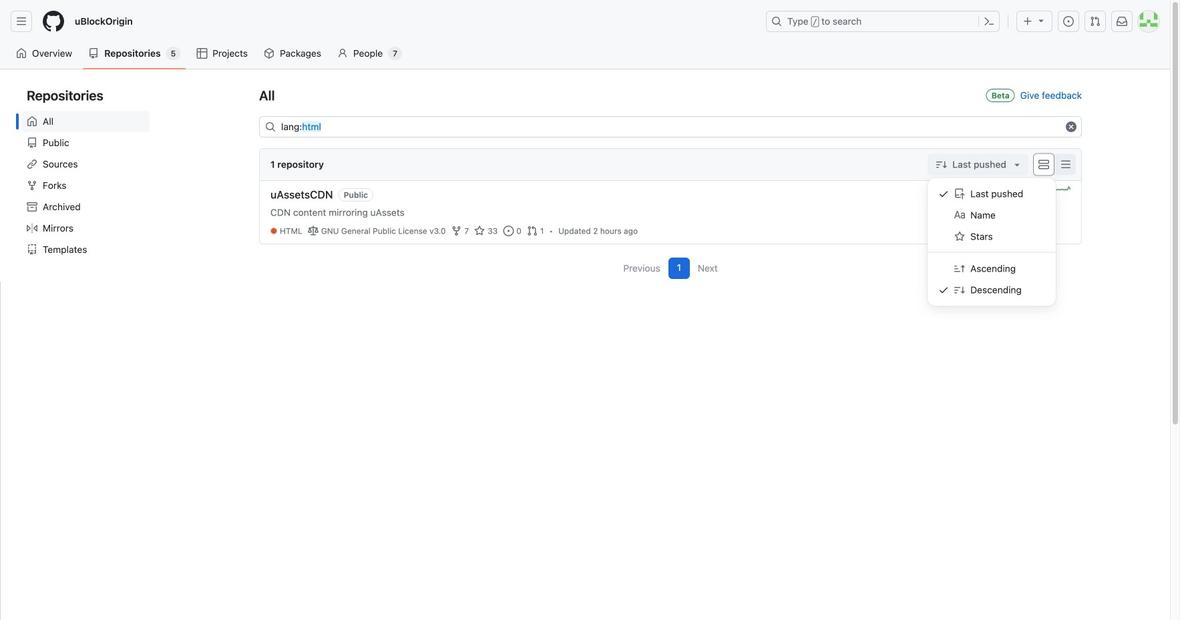 Task type: locate. For each thing, give the bounding box(es) containing it.
typography image
[[955, 210, 965, 221]]

5 radio item from the top
[[933, 280, 1051, 301]]

triangle down image left rows image
[[1012, 159, 1023, 170]]

0 horizontal spatial repo image
[[27, 138, 37, 148]]

check image
[[939, 285, 949, 296]]

homepage image
[[43, 11, 64, 32]]

check image
[[939, 189, 949, 199]]

7 forks image
[[451, 226, 462, 236]]

radio item up the star image
[[933, 205, 1051, 226]]

repositories list display density element
[[1033, 153, 1077, 176]]

rows image
[[1039, 159, 1049, 170]]

package image
[[264, 48, 275, 59]]

33 stars image
[[474, 226, 485, 236]]

table image
[[197, 48, 207, 59]]

clear filter image
[[1066, 122, 1077, 132]]

sort desc image
[[937, 159, 947, 170]]

0 vertical spatial triangle down image
[[1036, 15, 1047, 26]]

triangle down image right the plus image
[[1036, 15, 1047, 26]]

repo image
[[88, 48, 99, 59], [27, 138, 37, 148]]

2 radio item from the top
[[933, 205, 1051, 226]]

archive image
[[27, 202, 37, 212]]

0 horizontal spatial triangle down image
[[1012, 159, 1023, 170]]

three bars image
[[1061, 159, 1071, 170]]

radio item
[[933, 183, 1051, 205], [933, 205, 1051, 226], [933, 226, 1051, 247], [933, 258, 1051, 280], [933, 280, 1051, 301]]

repo template image
[[27, 244, 37, 255]]

3 radio item from the top
[[933, 226, 1051, 247]]

radio item down sort asc image at the top right of page
[[933, 280, 1051, 301]]

radio item up sort desc image
[[933, 258, 1051, 280]]

radio item up "typography" image
[[933, 183, 1051, 205]]

0 vertical spatial repo image
[[88, 48, 99, 59]]

repo forked image
[[27, 180, 37, 191]]

command palette image
[[984, 16, 995, 27]]

home image
[[27, 116, 37, 127]]

radio item down "typography" image
[[933, 226, 1051, 247]]

1 horizontal spatial triangle down image
[[1036, 15, 1047, 26]]

1 radio item from the top
[[933, 183, 1051, 205]]

menu
[[928, 178, 1056, 306]]

git pull request image
[[1090, 16, 1101, 27]]

triangle down image
[[1036, 15, 1047, 26], [1012, 159, 1023, 170]]



Task type: describe. For each thing, give the bounding box(es) containing it.
4 radio item from the top
[[933, 258, 1051, 280]]

star image
[[955, 231, 965, 242]]

sort desc image
[[955, 285, 965, 296]]

1 horizontal spatial repo image
[[88, 48, 99, 59]]

1 vertical spatial triangle down image
[[1012, 159, 1023, 170]]

search image
[[265, 122, 276, 132]]

person image
[[337, 48, 348, 59]]

issue opened image
[[1063, 16, 1074, 27]]

mirror image
[[27, 223, 37, 234]]

notifications image
[[1117, 16, 1128, 27]]

home image
[[16, 48, 27, 59]]

plus image
[[1023, 16, 1033, 27]]

0 issues image
[[503, 226, 514, 236]]

past year of activity image
[[991, 186, 1071, 203]]

link image
[[27, 159, 37, 170]]

repo push image
[[955, 189, 965, 199]]

uassetscdn. list item
[[260, 181, 1081, 244]]

1 vertical spatial repo image
[[27, 138, 37, 148]]

sort asc image
[[955, 264, 965, 274]]

1 pull request image
[[527, 226, 538, 236]]

sc 9kayk9 0 image
[[308, 226, 319, 236]]



Task type: vqa. For each thing, say whether or not it's contained in the screenshot.
Start A New Repository Element
no



